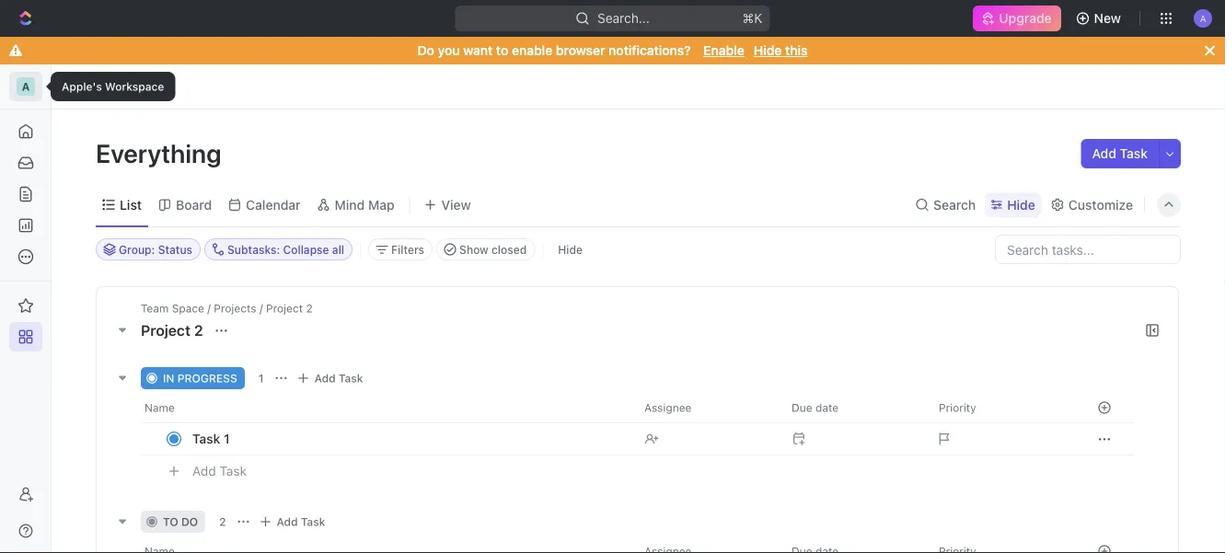 Task type: vqa. For each thing, say whether or not it's contained in the screenshot.
TREE
no



Task type: describe. For each thing, give the bounding box(es) containing it.
list
[[120, 197, 142, 212]]

1 horizontal spatial 1
[[258, 372, 264, 385]]

collapse
[[283, 243, 329, 256]]

search
[[933, 197, 976, 212]]

0 horizontal spatial to
[[163, 515, 178, 528]]

view button
[[417, 192, 477, 218]]

closed
[[492, 243, 527, 256]]

1 vertical spatial 1
[[224, 431, 230, 446]]

0 horizontal spatial project
[[141, 322, 191, 339]]

0 vertical spatial everything
[[100, 79, 166, 94]]

apple's workspace, , element
[[17, 77, 35, 96]]

1 vertical spatial everything
[[96, 138, 227, 168]]

1 horizontal spatial project
[[266, 302, 303, 315]]

mind
[[335, 197, 365, 212]]

1 horizontal spatial to
[[496, 43, 508, 58]]

in
[[163, 372, 174, 385]]

all
[[332, 243, 344, 256]]

⌘k
[[742, 11, 763, 26]]

upgrade link
[[973, 6, 1061, 31]]

sidebar navigation
[[0, 64, 52, 553]]

to do
[[163, 515, 198, 528]]

you
[[438, 43, 460, 58]]

due date
[[792, 401, 839, 414]]

date
[[815, 401, 839, 414]]

in progress
[[163, 372, 237, 385]]

assignee button
[[633, 393, 781, 422]]

hide button
[[551, 238, 590, 260]]

upgrade
[[999, 11, 1052, 26]]

hide inside dropdown button
[[1007, 197, 1035, 212]]

a button inside "sidebar" navigation
[[9, 72, 42, 101]]

0 vertical spatial 2
[[306, 302, 313, 315]]

calendar
[[246, 197, 301, 212]]

a for 'a' dropdown button inside "sidebar" navigation
[[22, 80, 30, 93]]

show closed
[[459, 243, 527, 256]]

this
[[785, 43, 808, 58]]

name
[[145, 401, 175, 414]]

1 horizontal spatial hide
[[754, 43, 782, 58]]

do
[[417, 43, 434, 58]]

board
[[176, 197, 212, 212]]

due
[[792, 401, 812, 414]]

mind map
[[335, 197, 394, 212]]



Task type: locate. For each thing, give the bounding box(es) containing it.
space
[[172, 302, 204, 315]]

1
[[258, 372, 264, 385], [224, 431, 230, 446]]

priority
[[939, 401, 976, 414]]

subtasks:
[[227, 243, 280, 256]]

1 horizontal spatial 2
[[219, 515, 226, 528]]

0 horizontal spatial 2
[[194, 322, 203, 339]]

subtasks: collapse all
[[227, 243, 344, 256]]

task inside task 1 link
[[192, 431, 220, 446]]

board link
[[172, 192, 212, 218]]

a for the topmost 'a' dropdown button
[[1200, 13, 1206, 23]]

customize
[[1068, 197, 1133, 212]]

/ right space
[[207, 302, 211, 315]]

2 down collapse
[[306, 302, 313, 315]]

to left do
[[163, 515, 178, 528]]

0 horizontal spatial a
[[22, 80, 30, 93]]

1 vertical spatial project
[[141, 322, 191, 339]]

2 vertical spatial 2
[[219, 515, 226, 528]]

a
[[1200, 13, 1206, 23], [22, 80, 30, 93]]

0 vertical spatial to
[[496, 43, 508, 58]]

calendar link
[[242, 192, 301, 218]]

2 down space
[[194, 322, 203, 339]]

new
[[1094, 11, 1121, 26]]

1 down progress
[[224, 431, 230, 446]]

1 horizontal spatial /
[[260, 302, 263, 315]]

2
[[306, 302, 313, 315], [194, 322, 203, 339], [219, 515, 226, 528]]

0 horizontal spatial hide
[[558, 243, 583, 256]]

1 vertical spatial a button
[[9, 72, 42, 101]]

a button
[[1188, 4, 1218, 33], [9, 72, 42, 101]]

enable
[[703, 43, 744, 58]]

do
[[181, 515, 198, 528]]

task
[[1120, 146, 1148, 161], [339, 372, 363, 385], [192, 431, 220, 446], [220, 464, 247, 479], [301, 515, 325, 528]]

to right want in the top left of the page
[[496, 43, 508, 58]]

mind map link
[[331, 192, 394, 218]]

team space / projects / project 2
[[141, 302, 313, 315]]

2 vertical spatial hide
[[558, 243, 583, 256]]

/ right projects
[[260, 302, 263, 315]]

to
[[496, 43, 508, 58], [163, 515, 178, 528]]

1 vertical spatial to
[[163, 515, 178, 528]]

progress
[[177, 372, 237, 385]]

hide inside button
[[558, 243, 583, 256]]

view button
[[417, 183, 477, 226]]

search...
[[597, 11, 650, 26]]

task 1
[[192, 431, 230, 446]]

1 horizontal spatial a
[[1200, 13, 1206, 23]]

add task button
[[1081, 139, 1159, 168], [292, 367, 370, 389], [184, 460, 254, 482], [255, 511, 333, 533]]

team
[[141, 302, 169, 315]]

1 horizontal spatial a button
[[1188, 4, 1218, 33]]

2 right do
[[219, 515, 226, 528]]

everything link
[[96, 75, 170, 98]]

0 vertical spatial 1
[[258, 372, 264, 385]]

project down team
[[141, 322, 191, 339]]

add task
[[1092, 146, 1148, 161], [314, 372, 363, 385], [192, 464, 247, 479], [277, 515, 325, 528]]

due date button
[[781, 393, 928, 422]]

want
[[463, 43, 493, 58]]

0 vertical spatial project
[[266, 302, 303, 315]]

0 horizontal spatial a button
[[9, 72, 42, 101]]

group: status
[[119, 243, 192, 256]]

customize button
[[1045, 192, 1139, 218]]

0 vertical spatial hide
[[754, 43, 782, 58]]

add
[[1092, 146, 1116, 161], [314, 372, 336, 385], [192, 464, 216, 479], [277, 515, 298, 528]]

0 horizontal spatial /
[[207, 302, 211, 315]]

status
[[158, 243, 192, 256]]

new button
[[1068, 4, 1132, 33]]

assignee
[[644, 401, 692, 414]]

list link
[[116, 192, 142, 218]]

2 horizontal spatial hide
[[1007, 197, 1035, 212]]

Search tasks... text field
[[996, 236, 1180, 263]]

task 1 link
[[188, 426, 630, 452]]

everything
[[100, 79, 166, 94], [96, 138, 227, 168]]

map
[[368, 197, 394, 212]]

hide right the closed
[[558, 243, 583, 256]]

priority button
[[928, 393, 1075, 422]]

1 / from the left
[[207, 302, 211, 315]]

0 horizontal spatial 1
[[224, 431, 230, 446]]

projects
[[214, 302, 256, 315]]

hide
[[754, 43, 782, 58], [1007, 197, 1035, 212], [558, 243, 583, 256]]

show
[[459, 243, 489, 256]]

notifications?
[[609, 43, 691, 58]]

2 / from the left
[[260, 302, 263, 315]]

hide left this
[[754, 43, 782, 58]]

0 vertical spatial a
[[1200, 13, 1206, 23]]

1 vertical spatial a
[[22, 80, 30, 93]]

a inside apple's workspace, , element
[[22, 80, 30, 93]]

search button
[[909, 192, 981, 218]]

1 vertical spatial 2
[[194, 322, 203, 339]]

do you want to enable browser notifications? enable hide this
[[417, 43, 808, 58]]

2 horizontal spatial 2
[[306, 302, 313, 315]]

filters button
[[368, 238, 433, 260]]

/
[[207, 302, 211, 315], [260, 302, 263, 315]]

project
[[266, 302, 303, 315], [141, 322, 191, 339]]

browser
[[556, 43, 605, 58]]

project right projects
[[266, 302, 303, 315]]

view
[[441, 197, 471, 212]]

hide right search
[[1007, 197, 1035, 212]]

1 right progress
[[258, 372, 264, 385]]

project 2
[[141, 322, 207, 339]]

enable
[[512, 43, 553, 58]]

show closed button
[[436, 238, 535, 260]]

name button
[[141, 393, 633, 422]]

1 vertical spatial hide
[[1007, 197, 1035, 212]]

group:
[[119, 243, 155, 256]]

filters
[[391, 243, 424, 256]]

0 vertical spatial a button
[[1188, 4, 1218, 33]]

hide button
[[985, 192, 1041, 218]]



